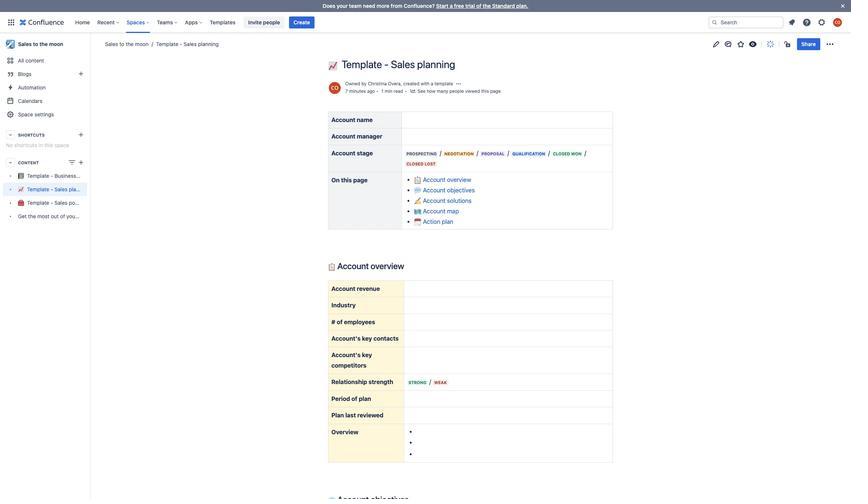 Task type: describe. For each thing, give the bounding box(es) containing it.
the right get
[[28, 213, 36, 220]]

business
[[54, 173, 76, 179]]

read
[[394, 88, 403, 94]]

won
[[571, 151, 582, 156]]

competitors
[[331, 362, 366, 369]]

:speech_balloon: image
[[328, 498, 336, 500]]

2 sales to the moon from the left
[[105, 41, 149, 47]]

christina overa image
[[329, 82, 341, 94]]

1 horizontal spatial plan
[[442, 218, 453, 225]]

planning inside space element
[[69, 187, 90, 193]]

industry
[[331, 302, 356, 309]]

to inside space element
[[33, 41, 38, 47]]

0 horizontal spatial template - sales planning link
[[3, 183, 90, 196]]

team inside tree
[[79, 213, 91, 220]]

teams button
[[155, 16, 180, 28]]

overa
[[388, 81, 401, 87]]

minutes
[[349, 88, 366, 94]]

template up "most"
[[27, 200, 49, 206]]

2 to from the left
[[119, 41, 124, 47]]

moon inside space element
[[49, 41, 63, 47]]

account's for account's key competitors
[[331, 352, 361, 359]]

content
[[25, 57, 44, 64]]

account name
[[331, 117, 373, 123]]

home
[[75, 19, 90, 25]]

get
[[18, 213, 27, 220]]

of right 'period'
[[351, 396, 357, 403]]

share
[[801, 41, 816, 47]]

1 horizontal spatial team
[[349, 3, 362, 9]]

sales up ,
[[391, 58, 415, 70]]

stage
[[357, 150, 373, 157]]

template - sales portal
[[27, 200, 83, 206]]

apps
[[185, 19, 198, 25]]

prospecting / negotiation / proposal / qualification / closed won /
[[406, 150, 588, 157]]

collapse sidebar image
[[82, 37, 98, 52]]

strong / weak
[[408, 379, 447, 386]]

calendars link
[[3, 94, 87, 108]]

no shortcuts in this space
[[6, 142, 69, 148]]

invite
[[248, 19, 262, 25]]

teams
[[157, 19, 173, 25]]

free
[[454, 3, 464, 9]]

blogs link
[[3, 67, 87, 81]]

trial
[[465, 3, 475, 9]]

this inside space element
[[44, 142, 53, 148]]

search image
[[712, 19, 718, 25]]

template down teams dropdown button on the left top of the page
[[156, 41, 178, 47]]

period of plan
[[331, 396, 371, 403]]

all content
[[18, 57, 44, 64]]

the right trial
[[483, 3, 491, 9]]

christina
[[368, 81, 387, 87]]

on
[[331, 177, 340, 184]]

key for contacts
[[362, 336, 372, 342]]

action plan
[[421, 218, 453, 225]]

space settings
[[18, 111, 54, 118]]

no
[[6, 142, 13, 148]]

/ right won
[[585, 150, 586, 157]]

2 horizontal spatial planning
[[417, 58, 455, 70]]

:clipboard: image inside account overview link
[[414, 177, 421, 184]]

recent
[[97, 19, 115, 25]]

map
[[447, 208, 459, 215]]

spaces
[[127, 19, 145, 25]]

calendars
[[18, 98, 42, 104]]

plan
[[331, 412, 344, 419]]

all content link
[[3, 54, 87, 67]]

sales to the moon link inside space element
[[3, 37, 87, 52]]

:calendar_spiral: image
[[414, 219, 421, 226]]

0 vertical spatial template - sales planning
[[156, 41, 219, 47]]

1 horizontal spatial sales to the moon link
[[105, 40, 149, 48]]

content button
[[3, 156, 87, 169]]

closed inside prospecting / negotiation / proposal / qualification / closed won /
[[553, 151, 570, 156]]

sales to the moon inside space element
[[18, 41, 63, 47]]

create link
[[289, 16, 315, 28]]

1 horizontal spatial a
[[450, 3, 453, 9]]

#
[[331, 319, 335, 326]]

get the most out of your team space
[[18, 213, 107, 220]]

2 moon from the left
[[135, 41, 149, 47]]

automation
[[18, 84, 46, 91]]

1 horizontal spatial template - sales planning link
[[149, 40, 219, 48]]

more actions image
[[826, 40, 835, 49]]

account map link
[[414, 208, 459, 216]]

templates link
[[208, 16, 238, 28]]

create a blog image
[[76, 69, 85, 78]]

in
[[39, 142, 43, 148]]

account down account name
[[331, 133, 355, 140]]

account up account objectives link
[[423, 176, 445, 183]]

name
[[357, 117, 373, 123]]

plan.
[[516, 3, 528, 9]]

invite people
[[248, 19, 280, 25]]

action plan link
[[414, 218, 453, 226]]

manager
[[357, 133, 382, 140]]

0 horizontal spatial closed
[[406, 162, 424, 167]]

shortcuts
[[18, 133, 45, 137]]

tree inside space element
[[3, 169, 107, 223]]

/ right proposal
[[508, 150, 509, 157]]

account's key competitors
[[331, 352, 373, 369]]

:clipboard: image
[[414, 177, 421, 184]]

account down account overview link
[[423, 187, 445, 194]]

1 vertical spatial a
[[431, 81, 433, 87]]

- for left template - sales planning link
[[51, 187, 53, 193]]

- down teams dropdown button on the left top of the page
[[180, 41, 182, 47]]

sales down apps
[[184, 41, 197, 47]]

contacts
[[373, 336, 399, 342]]

people inside invite people button
[[263, 19, 280, 25]]

owned by christina overa , created with a template
[[345, 81, 453, 87]]

1 horizontal spatial account overview
[[421, 176, 471, 183]]

templates
[[210, 19, 235, 25]]

period
[[331, 396, 350, 403]]

start
[[436, 3, 448, 9]]

account up action
[[423, 208, 445, 215]]

:chart_with_upwards_trend: image
[[328, 61, 338, 71]]

key for competitors
[[362, 352, 372, 359]]

account down account manager
[[331, 150, 355, 157]]

the down spaces
[[126, 41, 134, 47]]

sales right collapse sidebar icon
[[105, 41, 118, 47]]

1 vertical spatial copy image
[[408, 496, 417, 500]]

account up industry
[[331, 286, 355, 292]]

most
[[37, 213, 49, 220]]

banner containing home
[[0, 12, 851, 33]]

shortcuts button
[[3, 128, 87, 142]]

get the most out of your team space link
[[3, 210, 107, 223]]

owned
[[345, 81, 360, 87]]

global element
[[4, 12, 707, 33]]

0 vertical spatial copy image
[[403, 262, 412, 271]]

1 horizontal spatial planning
[[198, 41, 219, 47]]

out
[[51, 213, 59, 220]]

account's key contacts
[[331, 336, 399, 342]]

recent button
[[95, 16, 122, 28]]

content
[[18, 160, 39, 165]]

template up by
[[342, 58, 382, 70]]

account manager
[[331, 133, 382, 140]]

template
[[435, 81, 453, 87]]

- up christina overa link
[[384, 58, 389, 70]]

standard
[[492, 3, 515, 9]]

reviewed
[[357, 412, 383, 419]]

create a page image
[[76, 158, 85, 167]]

create
[[293, 19, 310, 25]]

relationship
[[331, 379, 367, 386]]

/ left negotiation
[[440, 150, 441, 157]]

/ left proposal
[[477, 150, 478, 157]]

/ right qualification
[[548, 150, 550, 157]]

1 horizontal spatial this
[[341, 177, 352, 184]]



Task type: locate. For each thing, give the bounding box(es) containing it.
1 vertical spatial planning
[[417, 58, 455, 70]]

template - sales planning link up template - sales portal
[[3, 183, 90, 196]]

1 horizontal spatial moon
[[135, 41, 149, 47]]

account's up competitors
[[331, 352, 361, 359]]

of right #
[[337, 319, 343, 326]]

1 vertical spatial this
[[44, 142, 53, 148]]

start a free trial of the standard plan. link
[[436, 3, 528, 9]]

0 horizontal spatial sales to the moon
[[18, 41, 63, 47]]

your profile and preferences image
[[833, 18, 842, 27]]

copy image
[[403, 262, 412, 271], [408, 496, 417, 500]]

0 vertical spatial closed
[[553, 151, 570, 156]]

- for template - business review link
[[51, 173, 53, 179]]

0 horizontal spatial space
[[55, 142, 69, 148]]

0 vertical spatial account's
[[331, 336, 361, 342]]

- up template - sales portal
[[51, 187, 53, 193]]

prospecting
[[406, 151, 437, 156]]

account's for account's key contacts
[[331, 336, 361, 342]]

1 horizontal spatial page
[[490, 88, 501, 94]]

plan down map
[[442, 218, 453, 225]]

account revenue
[[331, 286, 380, 292]]

- left business
[[51, 173, 53, 179]]

sales to the moon link
[[3, 37, 87, 52], [105, 40, 149, 48]]

page
[[490, 88, 501, 94], [353, 177, 368, 184]]

proposal
[[481, 151, 505, 156]]

1 min read
[[381, 88, 403, 94]]

sales up get the most out of your team space
[[54, 200, 68, 206]]

account solutions
[[421, 197, 472, 204]]

overview up revenue
[[371, 261, 404, 272]]

/ left weak
[[429, 379, 431, 386]]

sales down "template - business review"
[[54, 187, 68, 193]]

a
[[450, 3, 453, 9], [431, 81, 433, 87]]

template - sales planning down apps
[[156, 41, 219, 47]]

this right 'in'
[[44, 142, 53, 148]]

key
[[362, 336, 372, 342], [362, 352, 372, 359]]

:chart_with_upwards_trend: image
[[328, 61, 338, 71]]

with a template button
[[421, 81, 453, 87]]

see
[[418, 88, 426, 94]]

action
[[423, 218, 440, 225]]

this right the viewed
[[481, 88, 489, 94]]

:speech_balloon: image
[[414, 187, 421, 195], [414, 187, 421, 195], [328, 498, 336, 500]]

tree containing template - business review
[[3, 169, 107, 223]]

apps button
[[183, 16, 205, 28]]

account up account map link
[[423, 197, 445, 204]]

does
[[323, 3, 335, 9]]

automation link
[[3, 81, 87, 94]]

lost
[[425, 162, 436, 167]]

0 vertical spatial your
[[337, 3, 348, 9]]

no restrictions image
[[783, 40, 792, 49]]

1 vertical spatial account's
[[331, 352, 361, 359]]

Search field
[[709, 16, 784, 28]]

confluence image
[[19, 18, 64, 27], [19, 18, 64, 27]]

moon up all content link
[[49, 41, 63, 47]]

a left 'free'
[[450, 3, 453, 9]]

1 horizontal spatial template - sales planning
[[156, 41, 219, 47]]

the up all content link
[[39, 41, 48, 47]]

2 account's from the top
[[331, 352, 361, 359]]

1 horizontal spatial closed
[[553, 151, 570, 156]]

1 horizontal spatial overview
[[447, 176, 471, 183]]

of right trial
[[476, 3, 481, 9]]

team left need
[[349, 3, 362, 9]]

account stage
[[331, 150, 373, 157]]

settings
[[35, 111, 54, 118]]

template down content dropdown button
[[27, 173, 49, 179]]

planning up with a template button
[[417, 58, 455, 70]]

0 horizontal spatial a
[[431, 81, 433, 87]]

1 horizontal spatial sales to the moon
[[105, 41, 149, 47]]

solutions
[[447, 197, 472, 204]]

on this page
[[331, 177, 368, 184]]

qualification
[[512, 151, 545, 156]]

edit this page image
[[711, 40, 720, 49]]

page right on
[[353, 177, 368, 184]]

template - sales planning up owned by christina overa , created with a template
[[342, 58, 455, 70]]

quick summary image
[[766, 40, 775, 49]]

this inside button
[[481, 88, 489, 94]]

min
[[385, 88, 392, 94]]

add shortcut image
[[76, 130, 85, 139]]

2 key from the top
[[362, 352, 372, 359]]

1 vertical spatial account overview
[[336, 261, 404, 272]]

weak
[[434, 381, 447, 386]]

closed down prospecting
[[406, 162, 424, 167]]

0 vertical spatial plan
[[442, 218, 453, 225]]

overview up objectives
[[447, 176, 471, 183]]

template - sales planning link down apps
[[149, 40, 219, 48]]

template up template - sales portal link
[[27, 187, 49, 193]]

tree
[[3, 169, 107, 223]]

account overview up account objectives
[[421, 176, 471, 183]]

0 horizontal spatial team
[[79, 213, 91, 220]]

0 vertical spatial team
[[349, 3, 362, 9]]

template - business review link
[[3, 169, 93, 183]]

sales to the moon up all content link
[[18, 41, 63, 47]]

1 horizontal spatial people
[[449, 88, 464, 94]]

sales to the moon link down spaces
[[105, 40, 149, 48]]

your right the does
[[337, 3, 348, 9]]

space
[[55, 142, 69, 148], [92, 213, 107, 220]]

to up content
[[33, 41, 38, 47]]

0 vertical spatial a
[[450, 3, 453, 9]]

team down portal at the top left of page
[[79, 213, 91, 220]]

planning up portal at the top left of page
[[69, 187, 90, 193]]

how
[[427, 88, 436, 94]]

1 account's from the top
[[331, 336, 361, 342]]

0 horizontal spatial people
[[263, 19, 280, 25]]

1 vertical spatial your
[[66, 213, 77, 220]]

see how many people viewed this page
[[418, 88, 501, 94]]

0 vertical spatial account overview
[[421, 176, 471, 183]]

account overview link
[[414, 176, 471, 184]]

:clipboard: image
[[414, 177, 421, 184], [328, 264, 336, 271], [328, 264, 336, 271]]

1 vertical spatial template - sales planning
[[342, 58, 455, 70]]

space element
[[0, 33, 107, 500]]

of right out
[[60, 213, 65, 220]]

0 vertical spatial overview
[[447, 176, 471, 183]]

sales to the moon down spaces
[[105, 41, 149, 47]]

see how many people viewed this page button
[[410, 88, 501, 95]]

appswitcher icon image
[[7, 18, 16, 27]]

0 horizontal spatial page
[[353, 177, 368, 184]]

sales to the moon link up all content link
[[3, 37, 87, 52]]

stop watching image
[[748, 40, 757, 49]]

space settings link
[[3, 108, 87, 121]]

account objectives
[[421, 187, 475, 194]]

2 vertical spatial this
[[341, 177, 352, 184]]

negotiation
[[444, 151, 474, 156]]

your inside space element
[[66, 213, 77, 220]]

moon
[[49, 41, 63, 47], [135, 41, 149, 47]]

account left name
[[331, 117, 355, 123]]

need
[[363, 3, 375, 9]]

your down portal at the top left of page
[[66, 213, 77, 220]]

0 horizontal spatial planning
[[69, 187, 90, 193]]

template - sales portal link
[[3, 196, 87, 210]]

7 minutes ago
[[345, 88, 375, 94]]

0 vertical spatial page
[[490, 88, 501, 94]]

1 vertical spatial space
[[92, 213, 107, 220]]

banner
[[0, 12, 851, 33]]

spaces button
[[124, 16, 152, 28]]

1 moon from the left
[[49, 41, 63, 47]]

help icon image
[[802, 18, 811, 27]]

notification icon image
[[787, 18, 796, 27]]

0 horizontal spatial account overview
[[336, 261, 404, 272]]

plan down relationship strength
[[359, 396, 371, 403]]

your
[[337, 3, 348, 9], [66, 213, 77, 220]]

1 vertical spatial team
[[79, 213, 91, 220]]

0 horizontal spatial plan
[[359, 396, 371, 403]]

people inside see how many people viewed this page button
[[449, 88, 464, 94]]

of inside the get the most out of your team space link
[[60, 213, 65, 220]]

planning down templates "link"
[[198, 41, 219, 47]]

account up account revenue at the bottom of page
[[337, 261, 369, 272]]

0 horizontal spatial template - sales planning
[[27, 187, 90, 193]]

page inside see how many people viewed this page button
[[490, 88, 501, 94]]

space
[[18, 111, 33, 118]]

0 vertical spatial template - sales planning link
[[149, 40, 219, 48]]

0 vertical spatial key
[[362, 336, 372, 342]]

to down recent "popup button"
[[119, 41, 124, 47]]

1 vertical spatial closed
[[406, 162, 424, 167]]

closed left won
[[553, 151, 570, 156]]

,
[[401, 81, 402, 87]]

:writing_hand: image
[[414, 198, 421, 205]]

strong
[[408, 381, 426, 386]]

account's inside account's key competitors
[[331, 352, 361, 359]]

account objectives link
[[414, 187, 475, 195]]

settings icon image
[[817, 18, 826, 27]]

0 horizontal spatial moon
[[49, 41, 63, 47]]

account map
[[421, 208, 459, 215]]

:writing_hand: image
[[414, 198, 421, 205]]

account overview up revenue
[[336, 261, 404, 272]]

0 vertical spatial people
[[263, 19, 280, 25]]

strength
[[369, 379, 393, 386]]

:calendar_spiral: image
[[414, 219, 421, 226]]

template - sales planning down "template - business review"
[[27, 187, 90, 193]]

- up out
[[51, 200, 53, 206]]

2 horizontal spatial template - sales planning
[[342, 58, 455, 70]]

0 horizontal spatial overview
[[371, 261, 404, 272]]

template
[[156, 41, 178, 47], [342, 58, 382, 70], [27, 173, 49, 179], [27, 187, 49, 193], [27, 200, 49, 206]]

key down "account's key contacts"
[[362, 352, 372, 359]]

relationship strength
[[331, 379, 393, 386]]

1 vertical spatial template - sales planning link
[[3, 183, 90, 196]]

1 horizontal spatial to
[[119, 41, 124, 47]]

share button
[[797, 38, 820, 50]]

the
[[483, 3, 491, 9], [39, 41, 48, 47], [126, 41, 134, 47], [28, 213, 36, 220]]

plan
[[442, 218, 453, 225], [359, 396, 371, 403]]

star image
[[736, 40, 745, 49]]

this
[[481, 88, 489, 94], [44, 142, 53, 148], [341, 177, 352, 184]]

all
[[18, 57, 24, 64]]

christina overa link
[[368, 81, 401, 87]]

0 horizontal spatial to
[[33, 41, 38, 47]]

1 vertical spatial people
[[449, 88, 464, 94]]

people
[[263, 19, 280, 25], [449, 88, 464, 94]]

0 vertical spatial space
[[55, 142, 69, 148]]

close image
[[838, 1, 847, 10]]

:map: image
[[414, 208, 421, 216], [414, 208, 421, 216]]

template - business review
[[27, 173, 93, 179]]

people right invite
[[263, 19, 280, 25]]

0 vertical spatial this
[[481, 88, 489, 94]]

change view image
[[67, 158, 76, 167]]

0 vertical spatial planning
[[198, 41, 219, 47]]

1 to from the left
[[33, 41, 38, 47]]

key down the employees
[[362, 336, 372, 342]]

moon down spaces popup button at the top of page
[[135, 41, 149, 47]]

closed
[[553, 151, 570, 156], [406, 162, 424, 167]]

manage page ownership image
[[455, 81, 461, 87]]

1 vertical spatial plan
[[359, 396, 371, 403]]

0 horizontal spatial your
[[66, 213, 77, 220]]

ago
[[367, 88, 375, 94]]

2 vertical spatial planning
[[69, 187, 90, 193]]

2 horizontal spatial this
[[481, 88, 489, 94]]

account
[[331, 117, 355, 123], [331, 133, 355, 140], [331, 150, 355, 157], [423, 176, 445, 183], [423, 187, 445, 194], [423, 197, 445, 204], [423, 208, 445, 215], [337, 261, 369, 272], [331, 286, 355, 292]]

template - sales planning inside tree
[[27, 187, 90, 193]]

planning
[[198, 41, 219, 47], [417, 58, 455, 70], [69, 187, 90, 193]]

1 horizontal spatial your
[[337, 3, 348, 9]]

revenue
[[357, 286, 380, 292]]

page right the viewed
[[490, 88, 501, 94]]

people down manage page ownership icon
[[449, 88, 464, 94]]

account's down # of employees
[[331, 336, 361, 342]]

# of employees
[[331, 319, 375, 326]]

1 sales to the moon from the left
[[18, 41, 63, 47]]

last
[[345, 412, 356, 419]]

template - sales planning link
[[149, 40, 219, 48], [3, 183, 90, 196]]

1 vertical spatial page
[[353, 177, 368, 184]]

key inside account's key competitors
[[362, 352, 372, 359]]

0 horizontal spatial this
[[44, 142, 53, 148]]

1 key from the top
[[362, 336, 372, 342]]

1 vertical spatial key
[[362, 352, 372, 359]]

created
[[403, 81, 419, 87]]

closed lost
[[406, 162, 436, 167]]

2 vertical spatial template - sales planning
[[27, 187, 90, 193]]

1 vertical spatial overview
[[371, 261, 404, 272]]

from
[[391, 3, 402, 9]]

home link
[[73, 16, 92, 28]]

0 horizontal spatial sales to the moon link
[[3, 37, 87, 52]]

- for template - sales portal link
[[51, 200, 53, 206]]

a right with
[[431, 81, 433, 87]]

this right on
[[341, 177, 352, 184]]

sales up all
[[18, 41, 32, 47]]

1 horizontal spatial space
[[92, 213, 107, 220]]

sales
[[18, 41, 32, 47], [105, 41, 118, 47], [184, 41, 197, 47], [391, 58, 415, 70], [54, 187, 68, 193], [54, 200, 68, 206]]



Task type: vqa. For each thing, say whether or not it's contained in the screenshot.
PREMIUM image
no



